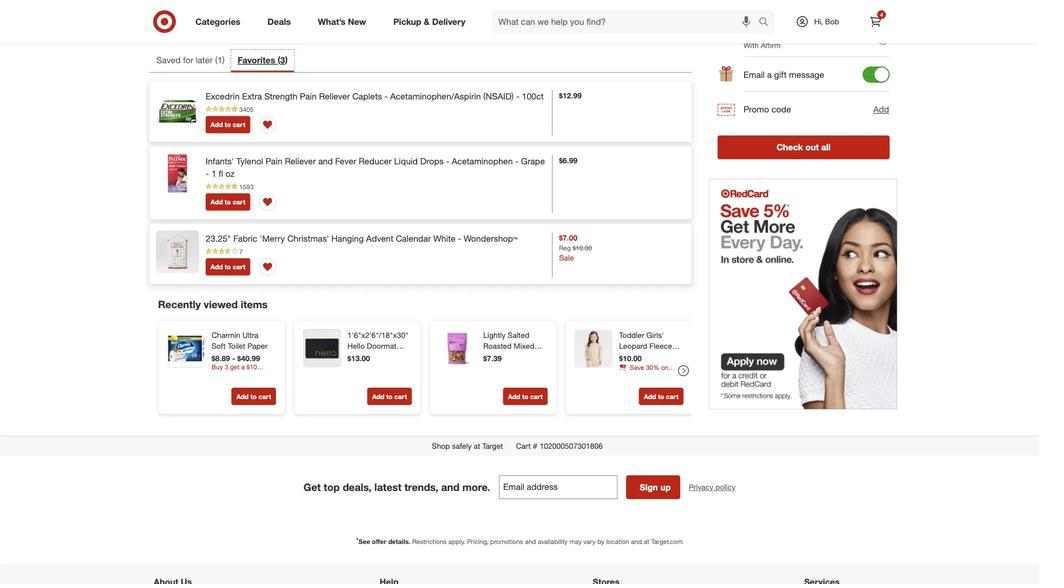 Task type: vqa. For each thing, say whether or not it's contained in the screenshot.
leftmost apple
no



Task type: locate. For each thing, give the bounding box(es) containing it.
1 right later
[[218, 55, 222, 65]]

62™
[[347, 363, 360, 372]]

target
[[482, 442, 503, 451]]

toddler girls' leopard fleece sweatshirt - cat & jack™ beige
[[619, 330, 681, 372]]

& inside lightly salted roasted mixed nuts- 9oz - good & gather™
[[483, 363, 488, 372]]

1 vertical spatial pain
[[266, 156, 282, 166]]

excedrin extra strength pain reliever caplets - acetaminophen/aspirin (nsaid) - 100ct
[[206, 91, 544, 102]]

pain inside infants' tylenol pain reliever and fever reducer liquid drops - acetaminophen - grape - 1 fl oz
[[266, 156, 282, 166]]

1 horizontal spatial reliever
[[319, 91, 350, 102]]

at inside * see offer details. restrictions apply. pricing, promotions and availability may vary by location and at target.com
[[644, 538, 649, 546]]

restrictions
[[412, 538, 447, 546]]

add to cart inside the infants' tylenol pain reliever and fever reducer liquid drops - acetaminophen - grape - 1 fl oz list item
[[211, 198, 245, 206]]

- left cat
[[657, 352, 660, 362]]

lightly salted roasted mixed nuts- 9oz - good & gather™ image
[[439, 330, 477, 368], [439, 330, 477, 368]]

add inside excedrin extra strength pain reliever caplets - acetaminophen/aspirin (nsaid) - 100ct list item
[[211, 121, 223, 129]]

saved for later ( 1 )
[[156, 55, 225, 65]]

0 horizontal spatial &
[[424, 16, 430, 27]]

0 horizontal spatial 1
[[211, 168, 216, 179]]

- right 'white'
[[458, 233, 461, 244]]

$8.89
[[212, 354, 230, 363]]

9oz
[[504, 352, 516, 362]]

( right later
[[215, 55, 218, 65]]

4
[[880, 11, 883, 18]]

cart # 102000507301806
[[516, 442, 603, 451]]

1 left fl
[[211, 168, 216, 179]]

at left target.com
[[644, 538, 649, 546]]

reducer
[[359, 156, 392, 166]]

1 horizontal spatial at
[[644, 538, 649, 546]]

) right 'favorites'
[[285, 55, 288, 65]]

at right safely
[[474, 442, 480, 451]]

mixed
[[514, 341, 535, 351]]

availability
[[538, 538, 568, 546]]

to
[[522, 8, 528, 16], [658, 8, 664, 16], [225, 121, 231, 129], [225, 198, 231, 206], [225, 263, 231, 271], [250, 393, 257, 401], [386, 393, 393, 401], [522, 393, 528, 401], [658, 393, 664, 401]]

shop
[[432, 442, 450, 451]]

get top deals, latest trends, and more.
[[304, 481, 490, 494]]

0 horizontal spatial as
[[761, 29, 771, 40]]

and left availability
[[525, 538, 536, 546]]

2 vertical spatial &
[[483, 363, 488, 372]]

reliever left 'caplets'
[[319, 91, 350, 102]]

- inside 1'6"x2'6"/18"x30" hello doormat black - project 62™
[[369, 352, 371, 362]]

- right 9oz
[[518, 352, 521, 362]]

and inside infants' tylenol pain reliever and fever reducer liquid drops - acetaminophen - grape - 1 fl oz
[[318, 156, 333, 166]]

saved
[[156, 55, 181, 65]]

0 vertical spatial 1
[[218, 55, 222, 65]]

lightly salted roasted mixed nuts- 9oz - good & gather™
[[483, 330, 543, 372]]

charmin ultra soft toilet paper image
[[167, 330, 205, 368], [167, 330, 205, 368]]

23.25" fabric 'merry christmas' hanging advent calendar white - wondershop™ list item
[[149, 224, 692, 284]]

1 vertical spatial 1
[[211, 168, 216, 179]]

1 horizontal spatial pain
[[300, 91, 317, 102]]

viewed
[[204, 298, 238, 311]]

cart
[[530, 8, 543, 16], [666, 8, 679, 16], [233, 121, 245, 129], [233, 198, 245, 206], [233, 263, 245, 271], [259, 393, 271, 401], [394, 393, 407, 401], [530, 393, 543, 401], [666, 393, 679, 401]]

$35
[[761, 5, 773, 15]]

pain right tylenol
[[266, 156, 282, 166]]

- right the black
[[369, 352, 371, 362]]

paper
[[248, 341, 268, 351]]

as down 'search'
[[761, 29, 771, 40]]

deals
[[268, 16, 291, 27]]

with left $35
[[744, 5, 759, 15]]

1 vertical spatial &
[[676, 352, 681, 362]]

0 vertical spatial pain
[[300, 91, 317, 102]]

affirm image
[[718, 31, 735, 48]]

check out all
[[777, 142, 831, 153]]

lightly salted roasted mixed nuts- 9oz - good & gather™ link
[[483, 330, 546, 372]]

1'6"x2'6"/18"x30" hello doormat black - project 62™ link
[[347, 330, 410, 372]]

pickup & delivery
[[393, 16, 466, 27]]

0 horizontal spatial reliever
[[285, 156, 316, 166]]

cart
[[516, 442, 531, 451]]

may
[[570, 538, 582, 546]]

pain right strength
[[300, 91, 317, 102]]

reliever
[[319, 91, 350, 102], [285, 156, 316, 166]]

roasted
[[483, 341, 512, 351]]

reliever left fever
[[285, 156, 316, 166]]

add to cart button inside 23.25" fabric 'merry christmas' hanging advent calendar white - wondershop™ list item
[[206, 258, 250, 276]]

search
[[754, 17, 780, 28]]

1 vertical spatial at
[[644, 538, 649, 546]]

toilet
[[228, 341, 245, 351]]

1 horizontal spatial &
[[483, 363, 488, 372]]

None text field
[[499, 476, 617, 500]]

vary
[[584, 538, 596, 546]]

23.25" fabric 'merry christmas' hanging advent calendar white - wondershop™ link
[[206, 232, 518, 245]]

1593
[[239, 183, 254, 191]]

add to cart inside 23.25" fabric 'merry christmas' hanging advent calendar white - wondershop™ list item
[[211, 263, 245, 271]]

(
[[215, 55, 218, 65], [278, 55, 280, 65]]

( right 'favorites'
[[278, 55, 280, 65]]

add inside the infants' tylenol pain reliever and fever reducer liquid drops - acetaminophen - grape - 1 fl oz list item
[[211, 198, 223, 206]]

favorites
[[238, 55, 275, 65]]

& down nuts-
[[483, 363, 488, 372]]

1 horizontal spatial as
[[790, 29, 799, 40]]

ultra
[[242, 330, 259, 340]]

infants' tylenol pain reliever and fever reducer liquid drops - acetaminophen - grape - 1 fl oz image
[[156, 153, 199, 196]]

& right pickup
[[424, 16, 430, 27]]

- right drops on the top left of page
[[446, 156, 449, 166]]

0 vertical spatial with
[[744, 5, 759, 15]]

0 vertical spatial $10.00
[[573, 244, 592, 252]]

1
[[218, 55, 222, 65], [211, 168, 216, 179]]

with $35 orders* (exclusions apply)
[[744, 5, 862, 15]]

add inside $13.00 add to cart
[[372, 393, 385, 401]]

& right cat
[[676, 352, 681, 362]]

)
[[222, 55, 225, 65], [285, 55, 288, 65]]

privacy
[[689, 483, 713, 492]]

pain
[[300, 91, 317, 102], [266, 156, 282, 166]]

details.
[[388, 538, 410, 546]]

1 ) from the left
[[222, 55, 225, 65]]

as
[[761, 29, 771, 40], [790, 29, 799, 40]]

1 vertical spatial with
[[744, 40, 759, 50]]

to inside 23.25" fabric 'merry christmas' hanging advent calendar white - wondershop™ list item
[[225, 263, 231, 271]]

$10.00 down $7.00
[[573, 244, 592, 252]]

1 horizontal spatial $10.00
[[619, 354, 642, 363]]

offer
[[372, 538, 386, 546]]

orders*
[[775, 5, 800, 15]]

excedrin extra strength pain reliever caplets - acetaminophen/aspirin (nsaid) - 100ct list item
[[149, 82, 692, 142]]

excedrin extra strength pain reliever caplets - acetaminophen/aspirin (nsaid) - 100ct image
[[156, 88, 199, 131]]

0 vertical spatial &
[[424, 16, 430, 27]]

affirm
[[761, 40, 781, 50]]

what's new link
[[309, 10, 380, 34]]

& inside toddler girls' leopard fleece sweatshirt - cat & jack™ beige
[[676, 352, 681, 362]]

gift
[[774, 69, 787, 80]]

1 horizontal spatial (
[[278, 55, 280, 65]]

2 with from the top
[[744, 40, 759, 50]]

cat
[[662, 352, 674, 362]]

1 as from the left
[[761, 29, 771, 40]]

with
[[744, 5, 759, 15], [744, 40, 759, 50]]

fleece
[[650, 341, 672, 351]]

jack™
[[619, 363, 639, 372]]

0 horizontal spatial $10.00
[[573, 244, 592, 252]]

0 vertical spatial at
[[474, 442, 480, 451]]

as right low
[[790, 29, 799, 40]]

0 horizontal spatial pain
[[266, 156, 282, 166]]

1 with from the top
[[744, 5, 759, 15]]

sign up
[[640, 482, 671, 493]]

fabric
[[233, 233, 257, 244]]

and left fever
[[318, 156, 333, 166]]

out
[[805, 142, 819, 153]]

with down the pay
[[744, 40, 759, 50]]

to inside the infants' tylenol pain reliever and fever reducer liquid drops - acetaminophen - grape - 1 fl oz list item
[[225, 198, 231, 206]]

toddler
[[619, 330, 644, 340]]

$13.00
[[347, 354, 370, 363]]

*
[[356, 537, 359, 543]]

add to cart
[[508, 8, 543, 16], [644, 8, 679, 16], [211, 121, 245, 129], [211, 198, 245, 206], [211, 263, 245, 271], [236, 393, 271, 401], [508, 393, 543, 401], [644, 393, 679, 401]]

2 horizontal spatial &
[[676, 352, 681, 362]]

toddler girls' leopard fleece sweatshirt - cat & jack™ beige image
[[575, 330, 613, 368], [575, 330, 613, 368]]

infants'
[[206, 156, 234, 166]]

-
[[385, 91, 388, 102], [516, 91, 520, 102], [446, 156, 449, 166], [515, 156, 519, 166], [206, 168, 209, 179], [458, 233, 461, 244], [369, 352, 371, 362], [518, 352, 521, 362], [657, 352, 660, 362], [232, 354, 235, 363]]

$10.00 down leopard
[[619, 354, 642, 363]]

0 vertical spatial reliever
[[319, 91, 350, 102]]

) right later
[[222, 55, 225, 65]]

1 vertical spatial reliever
[[285, 156, 316, 166]]

- left grape
[[515, 156, 519, 166]]

check out all button
[[718, 136, 890, 159]]

acetaminophen
[[452, 156, 513, 166]]

top
[[324, 481, 340, 494]]

salted
[[508, 330, 530, 340]]

categories
[[195, 16, 240, 27]]

and
[[318, 156, 333, 166], [441, 481, 460, 494], [525, 538, 536, 546], [631, 538, 642, 546]]

0 horizontal spatial )
[[222, 55, 225, 65]]

$6.99
[[559, 156, 578, 165]]

& inside 'pickup & delivery' link
[[424, 16, 430, 27]]

bob
[[825, 17, 839, 26]]

girls'
[[647, 330, 664, 340]]

email a gift message
[[744, 69, 824, 80]]

$12.99
[[559, 91, 582, 100]]

1 inside infants' tylenol pain reliever and fever reducer liquid drops - acetaminophen - grape - 1 fl oz
[[211, 168, 216, 179]]

0 horizontal spatial (
[[215, 55, 218, 65]]

fever
[[335, 156, 356, 166]]

add to cart button
[[503, 4, 548, 21], [639, 4, 684, 21], [206, 116, 250, 133], [206, 193, 250, 211], [206, 258, 250, 276], [231, 388, 276, 405], [367, 388, 412, 405], [503, 388, 548, 405], [639, 388, 684, 405]]

$10.00 inside $7.00 reg $10.00 sale
[[573, 244, 592, 252]]

1 horizontal spatial )
[[285, 55, 288, 65]]

1'6"x2'6"/18"x30" hello doormat black - project 62™ image
[[303, 330, 341, 368], [303, 330, 341, 368]]



Task type: describe. For each thing, give the bounding box(es) containing it.
- down toilet
[[232, 354, 235, 363]]

pickup & delivery link
[[384, 10, 479, 34]]

add inside button
[[873, 104, 889, 115]]

promotions
[[490, 538, 523, 546]]

- inside toddler girls' leopard fleece sweatshirt - cat & jack™ beige
[[657, 352, 660, 362]]

1 horizontal spatial 1
[[218, 55, 222, 65]]

23.25"
[[206, 233, 231, 244]]

23.25&#34; fabric &#39;merry christmas&#39; hanging advent calendar white - wondershop&#8482; image
[[156, 230, 199, 274]]

more.
[[462, 481, 490, 494]]

cart inside $13.00 add to cart
[[394, 393, 407, 401]]

$7.00 reg $10.00 sale
[[559, 233, 592, 263]]

$10/mo.
[[802, 29, 834, 40]]

100ct
[[522, 91, 544, 102]]

hi,
[[814, 17, 823, 26]]

2 ) from the left
[[285, 55, 288, 65]]

2 as from the left
[[790, 29, 799, 40]]

up
[[660, 482, 671, 493]]

add to cart inside excedrin extra strength pain reliever caplets - acetaminophen/aspirin (nsaid) - 100ct list item
[[211, 121, 245, 129]]

location
[[606, 538, 629, 546]]

What can we help you find? suggestions appear below search field
[[492, 10, 762, 34]]

23.25" fabric 'merry christmas' hanging advent calendar white - wondershop™
[[206, 233, 518, 244]]

white
[[433, 233, 456, 244]]

cart inside the infants' tylenol pain reliever and fever reducer liquid drops - acetaminophen - grape - 1 fl oz list item
[[233, 198, 245, 206]]

what's
[[318, 16, 346, 27]]

$7.39
[[483, 354, 502, 363]]

$8.89 - $40.99
[[212, 354, 260, 363]]

and left more.
[[441, 481, 460, 494]]

hanging
[[331, 233, 364, 244]]

extra
[[242, 91, 262, 102]]

pain inside excedrin extra strength pain reliever caplets - acetaminophen/aspirin (nsaid) - 100ct link
[[300, 91, 317, 102]]

sweatshirt
[[619, 352, 655, 362]]

2 ( from the left
[[278, 55, 280, 65]]

delivery
[[432, 16, 466, 27]]

- right 'caplets'
[[385, 91, 388, 102]]

acetaminophen/aspirin
[[390, 91, 481, 102]]

safely
[[452, 442, 472, 451]]

$7.00
[[559, 233, 578, 242]]

fl
[[219, 168, 223, 179]]

- inside 23.25" fabric 'merry christmas' hanging advent calendar white - wondershop™ link
[[458, 233, 461, 244]]

strength
[[264, 91, 297, 102]]

advent
[[366, 233, 394, 244]]

* see offer details. restrictions apply. pricing, promotions and availability may vary by location and at target.com
[[356, 537, 683, 546]]

liquid
[[394, 156, 418, 166]]

cart inside excedrin extra strength pain reliever caplets - acetaminophen/aspirin (nsaid) - 100ct list item
[[233, 121, 245, 129]]

'merry
[[260, 233, 285, 244]]

infants' tylenol pain reliever and fever reducer liquid drops - acetaminophen - grape - 1 fl oz
[[206, 156, 545, 179]]

items
[[241, 298, 268, 311]]

and right location on the bottom of page
[[631, 538, 642, 546]]

recently
[[158, 298, 201, 311]]

check
[[777, 142, 803, 153]]

pickup
[[393, 16, 421, 27]]

add to cart button inside the infants' tylenol pain reliever and fever reducer liquid drops - acetaminophen - grape - 1 fl oz list item
[[206, 193, 250, 211]]

1 ( from the left
[[215, 55, 218, 65]]

policy
[[716, 483, 736, 492]]

1'6"x2'6"/18"x30" hello doormat black - project 62™
[[347, 330, 409, 372]]

charmin
[[212, 330, 240, 340]]

#
[[533, 442, 538, 451]]

(exclusions
[[802, 5, 839, 15]]

- left 100ct
[[516, 91, 520, 102]]

excedrin extra strength pain reliever caplets - acetaminophen/aspirin (nsaid) - 100ct link
[[206, 90, 544, 103]]

pay as low as $10/mo. with affirm
[[744, 29, 834, 50]]

soft
[[212, 341, 226, 351]]

- left fl
[[206, 168, 209, 179]]

0 horizontal spatial at
[[474, 442, 480, 451]]

4 link
[[864, 10, 888, 34]]

for
[[183, 55, 193, 65]]

sale
[[559, 253, 574, 263]]

good
[[523, 352, 543, 362]]

1 vertical spatial $10.00
[[619, 354, 642, 363]]

- inside lightly salted roasted mixed nuts- 9oz - good & gather™
[[518, 352, 521, 362]]

add inside 23.25" fabric 'merry christmas' hanging advent calendar white - wondershop™ list item
[[211, 263, 223, 271]]

to inside excedrin extra strength pain reliever caplets - acetaminophen/aspirin (nsaid) - 100ct list item
[[225, 121, 231, 129]]

new
[[348, 16, 366, 27]]

promo code
[[744, 104, 791, 115]]

target redcard save 5% get more every day. in store & online. apply now for a credit or debit redcard. *some restrictions apply. image
[[709, 179, 897, 410]]

gather™
[[490, 363, 518, 372]]

cart inside 23.25" fabric 'merry christmas' hanging advent calendar white - wondershop™ list item
[[233, 263, 245, 271]]

grape
[[521, 156, 545, 166]]

black
[[347, 352, 366, 362]]

$13.00 add to cart
[[347, 354, 407, 401]]

privacy policy link
[[689, 482, 736, 493]]

deals link
[[258, 10, 304, 34]]

reg
[[559, 244, 571, 252]]

to inside $13.00 add to cart
[[386, 393, 393, 401]]

categories link
[[186, 10, 254, 34]]

doormat
[[367, 341, 397, 351]]

lightly
[[483, 330, 506, 340]]

hello
[[347, 341, 365, 351]]

drops
[[420, 156, 444, 166]]

102000507301806
[[540, 442, 603, 451]]

add to cart button inside excedrin extra strength pain reliever caplets - acetaminophen/aspirin (nsaid) - 100ct list item
[[206, 116, 250, 133]]

reliever inside infants' tylenol pain reliever and fever reducer liquid drops - acetaminophen - grape - 1 fl oz
[[285, 156, 316, 166]]

tylenol
[[236, 156, 263, 166]]

later
[[196, 55, 213, 65]]

promo
[[744, 104, 769, 115]]

trends,
[[404, 481, 438, 494]]

with inside pay as low as $10/mo. with affirm
[[744, 40, 759, 50]]

oz
[[226, 168, 235, 179]]

see
[[359, 538, 370, 546]]

(nsaid)
[[483, 91, 514, 102]]

leopard
[[619, 341, 647, 351]]

3
[[280, 55, 285, 65]]

privacy policy
[[689, 483, 736, 492]]

hi, bob
[[814, 17, 839, 26]]

infants' tylenol pain reliever and fever reducer liquid drops - acetaminophen - grape - 1 fl oz list item
[[149, 146, 692, 219]]



